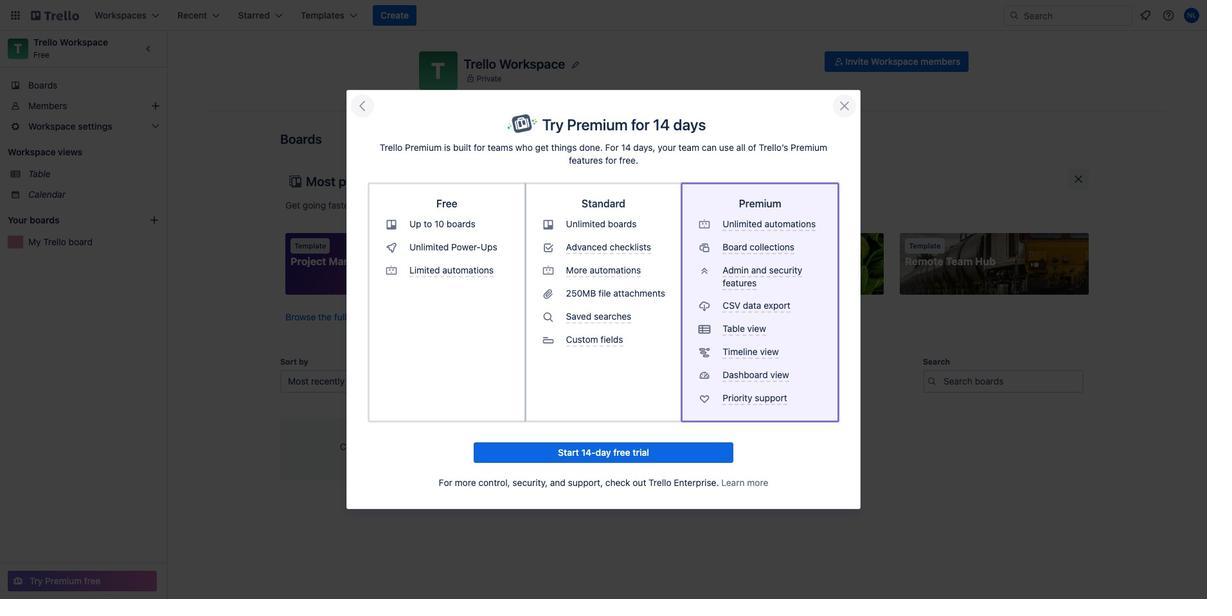 Task type: describe. For each thing, give the bounding box(es) containing it.
0 vertical spatial my
[[28, 237, 41, 247]]

template kanban template
[[495, 242, 582, 267]]

community
[[484, 200, 530, 211]]

invite workspace members
[[845, 56, 961, 67]]

board inside template simple project board
[[775, 256, 805, 267]]

template simple project board
[[700, 242, 805, 267]]

template for project
[[294, 242, 326, 250]]

trello workspace link
[[33, 37, 108, 48]]

0 vertical spatial board
[[723, 241, 747, 252]]

timeline
[[723, 346, 758, 357]]

trello up up to 10 boards on the left
[[458, 200, 481, 211]]

dashboard
[[723, 369, 768, 380]]

your boards
[[8, 215, 60, 226]]

boards for unlimited boards
[[608, 218, 637, 229]]

team
[[946, 256, 973, 267]]

custom
[[566, 334, 598, 345]]

template project management
[[291, 242, 394, 267]]

workspace left views
[[8, 147, 56, 157]]

invite workspace members button
[[825, 51, 968, 72]]

trello's
[[759, 142, 788, 153]]

more automations
[[566, 265, 641, 275]]

security,
[[513, 478, 548, 489]]

views
[[58, 147, 82, 157]]

with
[[355, 200, 372, 211]]

by
[[299, 357, 308, 367]]

done.
[[579, 142, 603, 153]]

1 vertical spatial my trello board
[[489, 425, 566, 436]]

trial
[[633, 448, 649, 459]]

features inside admin and security features
[[723, 277, 757, 288]]

most popular templates
[[306, 174, 446, 189]]

trello right out
[[649, 478, 671, 489]]

trello premium is built for teams who get things done. for 14 days, your team can use all of trello's premium features for free.
[[380, 142, 827, 166]]

1 vertical spatial template
[[349, 312, 386, 323]]

csv
[[723, 300, 741, 311]]

sort
[[280, 357, 297, 367]]

up
[[409, 218, 421, 229]]

2 more from the left
[[747, 478, 768, 489]]

create new board
[[340, 442, 414, 453]]

0 horizontal spatial unlimited
[[409, 241, 449, 252]]

trello workspace free
[[33, 37, 108, 60]]

boards for your boards
[[30, 215, 60, 226]]

features inside trello premium is built for teams who get things done. for 14 days, your team can use all of trello's premium features for free.
[[569, 155, 603, 166]]

collections
[[750, 241, 795, 252]]

table view
[[723, 323, 766, 334]]

0 horizontal spatial the
[[318, 312, 332, 323]]

management
[[329, 256, 394, 267]]

to
[[424, 218, 432, 229]]

your
[[658, 142, 676, 153]]

priority
[[723, 392, 752, 403]]

faster
[[328, 200, 352, 211]]

who
[[515, 142, 533, 153]]

unlimited for standard
[[566, 218, 605, 229]]

standard
[[582, 198, 625, 209]]

trello inside trello premium is built for teams who get things done. for 14 days, your team can use all of trello's premium features for free.
[[380, 142, 403, 153]]

get
[[535, 142, 549, 153]]

control,
[[478, 478, 510, 489]]

trello up security,
[[506, 425, 534, 436]]

trello down your boards with 1 items element
[[43, 237, 66, 247]]

active
[[347, 376, 372, 387]]

trello workspace
[[464, 56, 565, 71]]

t for the t "link"
[[14, 41, 22, 56]]

Search field
[[1019, 6, 1132, 25]]

workspace navigation collapse icon image
[[140, 40, 158, 58]]

hub
[[975, 256, 996, 267]]

support
[[755, 392, 787, 403]]

2 vertical spatial board
[[390, 442, 414, 453]]

timeline view
[[723, 346, 779, 357]]

try premium free button
[[8, 571, 157, 592]]

open information menu image
[[1162, 9, 1175, 22]]

add board image
[[149, 215, 159, 226]]

t for t button
[[431, 57, 445, 84]]

get going faster with a template from the trello community or
[[285, 200, 543, 211]]

1 vertical spatial my trello board link
[[484, 419, 677, 481]]

project inside template simple project board
[[737, 256, 773, 267]]

learn more link
[[721, 478, 768, 489]]

unlimited boards
[[566, 218, 637, 229]]

view for dashboard view
[[770, 369, 789, 380]]

day
[[596, 448, 611, 459]]

sort by
[[280, 357, 308, 367]]

searches
[[594, 311, 631, 322]]

view for timeline view
[[760, 346, 779, 357]]

days,
[[633, 142, 655, 153]]

trello up private
[[464, 56, 496, 71]]

enterprise.
[[674, 478, 719, 489]]

is
[[444, 142, 451, 153]]

security
[[769, 265, 802, 275]]

admin
[[723, 265, 749, 275]]

sm image
[[833, 55, 845, 68]]

more
[[566, 265, 587, 275]]

close image
[[837, 98, 852, 114]]

can
[[702, 142, 717, 153]]

0 notifications image
[[1138, 8, 1153, 23]]

Search text field
[[923, 370, 1084, 393]]

1 horizontal spatial boards
[[447, 218, 475, 229]]

browse
[[285, 312, 316, 323]]

try premium for 14 days
[[542, 115, 706, 133]]

saved
[[566, 311, 591, 322]]

start 14-day free trial button
[[474, 443, 733, 464]]

your boards with 1 items element
[[8, 213, 130, 228]]

workspace for trello workspace
[[499, 56, 565, 71]]

free inside trello workspace free
[[33, 50, 49, 60]]

days
[[673, 115, 706, 133]]

250mb file attachments
[[566, 288, 665, 299]]

your
[[8, 215, 27, 226]]

template down the advanced
[[535, 256, 582, 267]]

template for remote
[[909, 242, 941, 250]]

recently
[[311, 376, 345, 387]]

0 horizontal spatial free
[[84, 576, 101, 587]]

or
[[532, 200, 541, 211]]

0 horizontal spatial my trello board link
[[28, 236, 159, 249]]

use
[[719, 142, 734, 153]]

board collections
[[723, 241, 795, 252]]

1 vertical spatial and
[[550, 478, 566, 489]]

1 horizontal spatial boards
[[280, 132, 322, 147]]

of
[[748, 142, 756, 153]]

gallery
[[388, 312, 416, 323]]

from
[[421, 200, 440, 211]]

search image
[[1009, 10, 1019, 21]]

trello inside trello workspace free
[[33, 37, 58, 48]]

try for try premium free
[[30, 576, 43, 587]]

choose
[[551, 201, 581, 211]]

1 more from the left
[[455, 478, 476, 489]]

browse the full template gallery
[[285, 312, 416, 323]]

csv data export
[[723, 300, 790, 311]]

start 14-day free trial
[[558, 448, 649, 459]]



Task type: vqa. For each thing, say whether or not it's contained in the screenshot.
third sm icon from the bottom
no



Task type: locate. For each thing, give the bounding box(es) containing it.
1 horizontal spatial unlimited
[[566, 218, 605, 229]]

1 horizontal spatial my trello board
[[489, 425, 566, 436]]

primary element
[[0, 0, 1207, 31]]

full
[[334, 312, 347, 323]]

unlimited up board collections
[[723, 218, 762, 229]]

table for table
[[28, 168, 50, 179]]

1 vertical spatial t
[[431, 57, 445, 84]]

most up going
[[306, 174, 336, 189]]

trello right the t "link"
[[33, 37, 58, 48]]

free up up to 10 boards on the left
[[436, 198, 457, 209]]

1 horizontal spatial table
[[723, 323, 745, 334]]

boards right 10 on the left of the page
[[447, 218, 475, 229]]

0 vertical spatial board
[[68, 237, 93, 247]]

1 horizontal spatial the
[[443, 200, 456, 211]]

template up remote
[[909, 242, 941, 250]]

1 horizontal spatial project
[[737, 256, 773, 267]]

0 vertical spatial view
[[747, 323, 766, 334]]

todo image
[[355, 98, 370, 114]]

invite
[[845, 56, 869, 67]]

for
[[631, 115, 650, 133], [474, 142, 485, 153], [605, 155, 617, 166]]

for up days,
[[631, 115, 650, 133]]

1 horizontal spatial and
[[751, 265, 767, 275]]

1 horizontal spatial a
[[583, 201, 588, 211]]

free right the t "link"
[[33, 50, 49, 60]]

create
[[381, 10, 409, 21], [340, 442, 368, 453]]

premium
[[567, 115, 628, 133], [405, 142, 442, 153], [791, 142, 827, 153], [739, 198, 781, 209], [45, 576, 82, 587]]

1 vertical spatial board
[[537, 425, 566, 436]]

most recently active
[[288, 376, 372, 387]]

view up the dashboard view
[[760, 346, 779, 357]]

1 vertical spatial boards
[[280, 132, 322, 147]]

t left private
[[431, 57, 445, 84]]

0 horizontal spatial 14
[[621, 142, 631, 153]]

0 vertical spatial my trello board
[[28, 237, 93, 247]]

14-
[[581, 448, 596, 459]]

board down your boards with 1 items element
[[68, 237, 93, 247]]

for right done.
[[605, 142, 619, 153]]

automations up collections at the right top of page
[[765, 218, 816, 229]]

14
[[653, 115, 670, 133], [621, 142, 631, 153]]

workspace inside trello workspace free
[[60, 37, 108, 48]]

start
[[558, 448, 579, 459]]

table up calendar
[[28, 168, 50, 179]]

priority support
[[723, 392, 787, 403]]

boards down category
[[608, 218, 637, 229]]

0 horizontal spatial features
[[569, 155, 603, 166]]

0 vertical spatial for
[[605, 142, 619, 153]]

premium for free
[[45, 576, 82, 587]]

board
[[68, 237, 93, 247], [537, 425, 566, 436], [390, 442, 414, 453]]

checklists
[[610, 241, 651, 252]]

template up simple
[[704, 242, 736, 250]]

templates
[[387, 174, 446, 189]]

0 vertical spatial table
[[28, 168, 50, 179]]

0 vertical spatial the
[[443, 200, 456, 211]]

features down done.
[[569, 155, 603, 166]]

1 vertical spatial create
[[340, 442, 368, 453]]

my up control,
[[489, 425, 504, 436]]

10
[[435, 218, 444, 229]]

most for most recently active
[[288, 376, 309, 387]]

and
[[751, 265, 767, 275], [550, 478, 566, 489]]

workspace up the boards link
[[60, 37, 108, 48]]

1 horizontal spatial free
[[613, 448, 630, 459]]

1 horizontal spatial more
[[747, 478, 768, 489]]

t
[[14, 41, 22, 56], [431, 57, 445, 84]]

for inside trello premium is built for teams who get things done. for 14 days, your team can use all of trello's premium features for free.
[[605, 142, 619, 153]]

members
[[921, 56, 961, 67]]

0 vertical spatial most
[[306, 174, 336, 189]]

my trello board link
[[28, 236, 159, 249], [484, 419, 677, 481]]

1 vertical spatial free
[[84, 576, 101, 587]]

new
[[370, 442, 387, 453]]

1 horizontal spatial for
[[605, 142, 619, 153]]

1 horizontal spatial automations
[[590, 265, 641, 275]]

14 inside trello premium is built for teams who get things done. for 14 days, your team can use all of trello's premium features for free.
[[621, 142, 631, 153]]

view up support at the bottom of the page
[[770, 369, 789, 380]]

view for table view
[[747, 323, 766, 334]]

choose a category
[[551, 201, 627, 211]]

features
[[569, 155, 603, 166], [723, 277, 757, 288]]

project left management
[[291, 256, 326, 267]]

table down csv
[[723, 323, 745, 334]]

0 horizontal spatial a
[[375, 200, 379, 211]]

a right with
[[375, 200, 379, 211]]

0 horizontal spatial more
[[455, 478, 476, 489]]

unlimited down choose a category at the top
[[566, 218, 605, 229]]

simple
[[700, 256, 734, 267]]

automations for free
[[442, 265, 494, 275]]

try
[[542, 115, 564, 133], [30, 576, 43, 587]]

create for create new board
[[340, 442, 368, 453]]

0 horizontal spatial t
[[14, 41, 22, 56]]

template up kanban
[[499, 242, 531, 250]]

14 up the free.
[[621, 142, 631, 153]]

for right built
[[474, 142, 485, 153]]

t inside "link"
[[14, 41, 22, 56]]

1 vertical spatial my
[[489, 425, 504, 436]]

boards
[[28, 80, 57, 91], [280, 132, 322, 147]]

for left the free.
[[605, 155, 617, 166]]

0 vertical spatial free
[[33, 50, 49, 60]]

browse the full template gallery link
[[285, 312, 416, 323]]

0 horizontal spatial board
[[68, 237, 93, 247]]

2 horizontal spatial automations
[[765, 218, 816, 229]]

1 horizontal spatial board
[[775, 256, 805, 267]]

table inside table link
[[28, 168, 50, 179]]

workspace right invite in the right top of the page
[[871, 56, 918, 67]]

unlimited down to
[[409, 241, 449, 252]]

admin and security features
[[723, 265, 802, 288]]

and down board collections
[[751, 265, 767, 275]]

export
[[764, 300, 790, 311]]

template inside template project management
[[294, 242, 326, 250]]

0 vertical spatial t
[[14, 41, 22, 56]]

workspace inside 'button'
[[871, 56, 918, 67]]

1 horizontal spatial features
[[723, 277, 757, 288]]

1 horizontal spatial my
[[489, 425, 504, 436]]

data
[[743, 300, 761, 311]]

more left control,
[[455, 478, 476, 489]]

board up start
[[537, 425, 566, 436]]

0 horizontal spatial create
[[340, 442, 368, 453]]

premium inside button
[[45, 576, 82, 587]]

2 horizontal spatial unlimited
[[723, 218, 762, 229]]

1 vertical spatial board
[[775, 256, 805, 267]]

my trello board down your boards with 1 items element
[[28, 237, 93, 247]]

template remote team hub
[[905, 242, 996, 267]]

1 vertical spatial for
[[474, 142, 485, 153]]

0 vertical spatial create
[[381, 10, 409, 21]]

noah lott (noahlott1) image
[[1184, 8, 1199, 23]]

boards link
[[0, 75, 167, 96]]

2 horizontal spatial boards
[[608, 218, 637, 229]]

advanced checklists
[[566, 241, 651, 252]]

1 project from the left
[[291, 256, 326, 267]]

create inside button
[[381, 10, 409, 21]]

1 vertical spatial most
[[288, 376, 309, 387]]

0 horizontal spatial table
[[28, 168, 50, 179]]

my trello board
[[28, 237, 93, 247], [489, 425, 566, 436]]

table for table view
[[723, 323, 745, 334]]

premium for for
[[567, 115, 628, 133]]

1 horizontal spatial t
[[431, 57, 445, 84]]

t left trello workspace free
[[14, 41, 22, 56]]

board right "new"
[[390, 442, 414, 453]]

board
[[723, 241, 747, 252], [775, 256, 805, 267]]

trello up most popular templates
[[380, 142, 403, 153]]

private
[[477, 74, 502, 83]]

board down collections at the right top of page
[[775, 256, 805, 267]]

0 vertical spatial features
[[569, 155, 603, 166]]

free
[[33, 50, 49, 60], [436, 198, 457, 209]]

the right "from"
[[443, 200, 456, 211]]

1 vertical spatial for
[[439, 478, 452, 489]]

0 horizontal spatial automations
[[442, 265, 494, 275]]

my
[[28, 237, 41, 247], [489, 425, 504, 436]]

project inside template project management
[[291, 256, 326, 267]]

free.
[[619, 155, 638, 166]]

1 vertical spatial 14
[[621, 142, 631, 153]]

members
[[28, 100, 67, 111]]

1 vertical spatial features
[[723, 277, 757, 288]]

1 horizontal spatial 14
[[653, 115, 670, 133]]

popular
[[339, 174, 384, 189]]

most down sort by at the bottom left of the page
[[288, 376, 309, 387]]

workspace views
[[8, 147, 82, 157]]

2 vertical spatial view
[[770, 369, 789, 380]]

up to 10 boards
[[409, 218, 475, 229]]

1 horizontal spatial try
[[542, 115, 564, 133]]

0 vertical spatial template
[[382, 200, 418, 211]]

boards
[[30, 215, 60, 226], [447, 218, 475, 229], [608, 218, 637, 229]]

workspace up private
[[499, 56, 565, 71]]

advanced
[[566, 241, 607, 252]]

boards down calendar
[[30, 215, 60, 226]]

1 vertical spatial try
[[30, 576, 43, 587]]

template inside template simple project board
[[704, 242, 736, 250]]

and inside admin and security features
[[751, 265, 767, 275]]

create for create
[[381, 10, 409, 21]]

1 horizontal spatial my trello board link
[[484, 419, 677, 481]]

14 up your
[[653, 115, 670, 133]]

1 horizontal spatial create
[[381, 10, 409, 21]]

features down admin
[[723, 277, 757, 288]]

team
[[679, 142, 699, 153]]

0 horizontal spatial free
[[33, 50, 49, 60]]

more right learn
[[747, 478, 768, 489]]

0 horizontal spatial boards
[[28, 80, 57, 91]]

automations
[[765, 218, 816, 229], [442, 265, 494, 275], [590, 265, 641, 275]]

my trello board up start
[[489, 425, 566, 436]]

0 horizontal spatial my trello board
[[28, 237, 93, 247]]

0 horizontal spatial and
[[550, 478, 566, 489]]

try inside button
[[30, 576, 43, 587]]

2 project from the left
[[737, 256, 773, 267]]

0 vertical spatial boards
[[28, 80, 57, 91]]

view
[[747, 323, 766, 334], [760, 346, 779, 357], [770, 369, 789, 380]]

0 vertical spatial free
[[613, 448, 630, 459]]

project
[[291, 256, 326, 267], [737, 256, 773, 267]]

members link
[[0, 96, 167, 116]]

0 vertical spatial 14
[[653, 115, 670, 133]]

board up simple
[[723, 241, 747, 252]]

try premium free
[[30, 576, 101, 587]]

try for try premium for 14 days
[[542, 115, 564, 133]]

template for simple
[[704, 242, 736, 250]]

1 horizontal spatial board
[[390, 442, 414, 453]]

unlimited power-ups
[[409, 241, 497, 252]]

view down csv data export
[[747, 323, 766, 334]]

premium for is
[[405, 142, 442, 153]]

1 vertical spatial the
[[318, 312, 332, 323]]

attachments
[[613, 288, 665, 299]]

template for kanban
[[499, 242, 531, 250]]

template right full on the bottom left of the page
[[349, 312, 386, 323]]

boards inside your boards with 1 items element
[[30, 215, 60, 226]]

0 horizontal spatial try
[[30, 576, 43, 587]]

project down board collections
[[737, 256, 773, 267]]

unlimited for premium
[[723, 218, 762, 229]]

0 horizontal spatial board
[[723, 241, 747, 252]]

search
[[923, 357, 950, 367]]

going
[[303, 200, 326, 211]]

0 horizontal spatial for
[[439, 478, 452, 489]]

2 vertical spatial for
[[605, 155, 617, 166]]

0 horizontal spatial project
[[291, 256, 326, 267]]

for
[[605, 142, 619, 153], [439, 478, 452, 489]]

my down 'your boards'
[[28, 237, 41, 247]]

1 horizontal spatial free
[[436, 198, 457, 209]]

kanban
[[495, 256, 533, 267]]

custom fields
[[566, 334, 623, 345]]

and left support,
[[550, 478, 566, 489]]

0 horizontal spatial for
[[474, 142, 485, 153]]

for left control,
[[439, 478, 452, 489]]

1 vertical spatial free
[[436, 198, 457, 209]]

0 vertical spatial my trello board link
[[28, 236, 159, 249]]

2 horizontal spatial for
[[631, 115, 650, 133]]

ups
[[481, 241, 497, 252]]

0 vertical spatial for
[[631, 115, 650, 133]]

a
[[375, 200, 379, 211], [583, 201, 588, 211]]

table link
[[28, 168, 159, 181]]

most for most popular templates
[[306, 174, 336, 189]]

power-
[[451, 241, 481, 252]]

a right choose
[[583, 201, 588, 211]]

workspace for invite workspace members
[[871, 56, 918, 67]]

automations down "power-"
[[442, 265, 494, 275]]

the left full on the bottom left of the page
[[318, 312, 332, 323]]

1 horizontal spatial for
[[605, 155, 617, 166]]

template up up
[[382, 200, 418, 211]]

2 horizontal spatial board
[[537, 425, 566, 436]]

t inside button
[[431, 57, 445, 84]]

unlimited automations
[[723, 218, 816, 229]]

template inside template remote team hub
[[909, 242, 941, 250]]

0 vertical spatial try
[[542, 115, 564, 133]]

0 vertical spatial and
[[751, 265, 767, 275]]

automations for standard
[[590, 265, 641, 275]]

workspace for trello workspace free
[[60, 37, 108, 48]]

unlimited
[[566, 218, 605, 229], [723, 218, 762, 229], [409, 241, 449, 252]]

free
[[613, 448, 630, 459], [84, 576, 101, 587]]

automations up 250mb file attachments
[[590, 265, 641, 275]]

t button
[[419, 51, 457, 90]]

1 vertical spatial view
[[760, 346, 779, 357]]

template down going
[[294, 242, 326, 250]]

0 horizontal spatial my
[[28, 237, 41, 247]]

remote
[[905, 256, 943, 267]]

0 horizontal spatial boards
[[30, 215, 60, 226]]

1 vertical spatial table
[[723, 323, 745, 334]]



